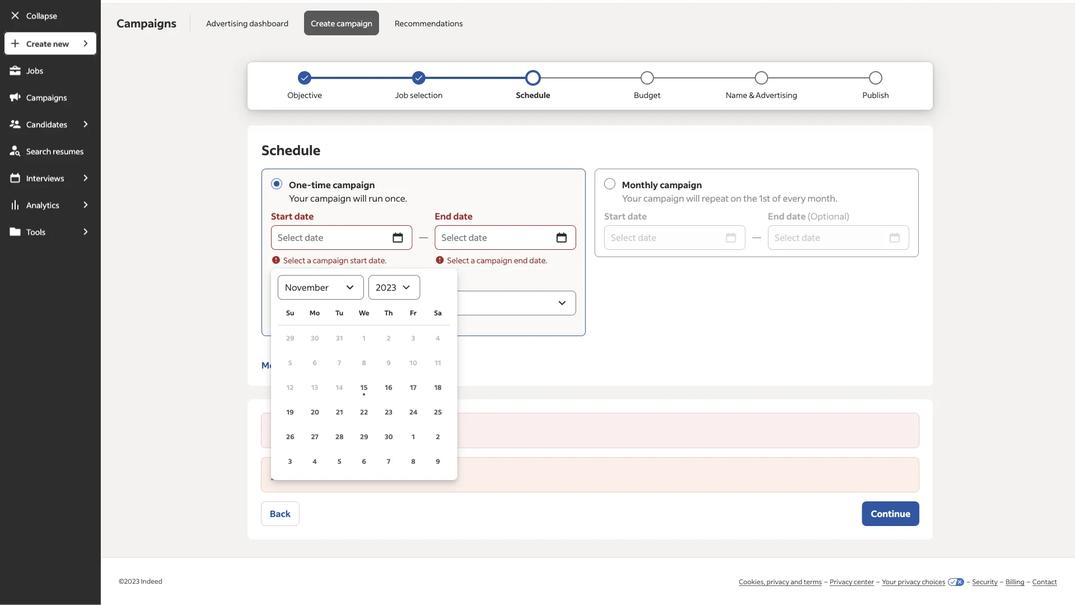 Task type: locate. For each thing, give the bounding box(es) containing it.
security link
[[973, 578, 999, 586]]

0 vertical spatial 9 button
[[377, 351, 401, 375]]

2 button down th
[[377, 326, 401, 351]]

1 privacy from the left
[[767, 578, 790, 586]]

0 horizontal spatial 7
[[338, 358, 342, 367]]

1 vertical spatial 4
[[313, 457, 317, 466]]

0 vertical spatial 7 button
[[327, 351, 352, 375]]

5 right more on the bottom of page
[[288, 358, 292, 367]]

monthly
[[623, 179, 659, 191]]

candidates
[[26, 119, 67, 129]]

1 horizontal spatial 1
[[412, 432, 415, 441]]

30
[[311, 334, 319, 342], [385, 432, 393, 441]]

8 down 24 button
[[412, 457, 416, 466]]

6 button up 13
[[303, 351, 327, 375]]

2 for rightmost 2 button
[[436, 432, 440, 441]]

6 button down source.
[[352, 449, 377, 474]]

date. for start date
[[369, 256, 387, 266]]

end for end date
[[435, 211, 452, 222]]

of
[[773, 193, 782, 204]]

cookies, privacy and terms – privacy center –
[[739, 578, 880, 586]]

2 button down 25
[[426, 425, 451, 449]]

0 horizontal spatial end
[[271, 276, 288, 288]]

1 horizontal spatial 2
[[436, 432, 440, 441]]

0 horizontal spatial 4
[[313, 457, 317, 466]]

0 horizontal spatial your
[[289, 193, 309, 204]]

1 date. from the left
[[369, 256, 387, 266]]

0 horizontal spatial 5
[[288, 358, 292, 367]]

1 vertical spatial 5
[[338, 457, 342, 466]]

start date
[[271, 211, 314, 222]]

0 horizontal spatial advertising
[[206, 18, 248, 28]]

error image
[[435, 255, 445, 265]]

0 vertical spatial 9
[[387, 358, 391, 367]]

5 up selected.
[[338, 457, 342, 466]]

– left security link
[[968, 578, 971, 586]]

1 vertical spatial advertising
[[756, 90, 798, 100]]

1 horizontal spatial 8 button
[[401, 449, 426, 474]]

jobs
[[305, 470, 320, 480]]

1 horizontal spatial date.
[[530, 256, 548, 266]]

22 button
[[352, 400, 377, 425]]

0 horizontal spatial create
[[26, 39, 51, 49]]

0 horizontal spatial 1
[[363, 334, 366, 342]]

1 vertical spatial schedule
[[262, 141, 321, 159]]

advertising
[[206, 18, 248, 28], [756, 90, 798, 100]]

&
[[750, 90, 755, 100]]

menu bar
[[0, 31, 101, 605]]

21
[[336, 408, 343, 416]]

0 vertical spatial 8
[[362, 358, 366, 367]]

1 vertical spatial 1
[[412, 432, 415, 441]]

5 button down 28 at bottom
[[327, 449, 352, 474]]

– left billing link
[[1001, 578, 1004, 586]]

28 button
[[327, 425, 352, 449]]

select down 20 button
[[293, 426, 315, 436]]

0 vertical spatial 7
[[338, 358, 342, 367]]

4 button up 11
[[426, 326, 451, 351]]

30 left "31"
[[311, 334, 319, 342]]

Select date field
[[605, 226, 722, 250]]

your inside one-time campaign your campaign will run once.
[[289, 193, 309, 204]]

1 horizontal spatial 6 button
[[352, 449, 377, 474]]

–
[[825, 578, 828, 586], [877, 578, 880, 586], [968, 578, 971, 586], [1001, 578, 1004, 586], [1028, 578, 1031, 586]]

create
[[311, 18, 335, 28], [26, 39, 51, 49]]

1 vertical spatial 30 button
[[377, 425, 401, 449]]

0 horizontal spatial 2
[[387, 334, 391, 342]]

8 button up 15
[[352, 351, 377, 375]]

20
[[311, 408, 319, 416]]

0 horizontal spatial schedule
[[262, 141, 321, 159]]

0 vertical spatial end
[[435, 211, 452, 222]]

1 horizontal spatial 9
[[436, 457, 440, 466]]

0 horizontal spatial 1 button
[[352, 326, 377, 351]]

28
[[336, 432, 344, 441]]

14 button
[[327, 375, 352, 400]]

campaign
[[337, 18, 373, 28], [333, 179, 375, 191], [660, 179, 703, 191], [311, 193, 351, 204], [644, 193, 685, 204], [313, 256, 349, 266], [477, 256, 513, 266]]

29 for bottommost 29 "button"
[[360, 432, 369, 441]]

date. for end date
[[530, 256, 548, 266]]

1 button right "31"
[[352, 326, 377, 351]]

th
[[385, 309, 393, 317]]

0 horizontal spatial 3
[[288, 457, 292, 466]]

End date field
[[435, 226, 552, 250]]

job
[[395, 90, 409, 100]]

privacy left choices
[[899, 578, 921, 586]]

1 vertical spatial 1 button
[[401, 425, 426, 449]]

15
[[361, 383, 368, 392]]

30 button left "31"
[[303, 326, 327, 351]]

date left type
[[290, 276, 309, 288]]

29 button
[[278, 326, 303, 351], [352, 425, 377, 449]]

3 button down 26
[[278, 449, 303, 474]]

0 horizontal spatial 4 button
[[303, 449, 327, 474]]

0 horizontal spatial 29
[[286, 334, 295, 342]]

4
[[436, 334, 440, 342], [313, 457, 317, 466]]

1 horizontal spatial 30
[[385, 432, 393, 441]]

0 horizontal spatial will
[[353, 193, 367, 204]]

1 horizontal spatial 30 button
[[377, 425, 401, 449]]

11 button
[[426, 351, 451, 375]]

4 button down 27
[[303, 449, 327, 474]]

– right terms
[[825, 578, 828, 586]]

30 for left 30 button
[[311, 334, 319, 342]]

1 vertical spatial 3 button
[[278, 449, 303, 474]]

will left repeat
[[687, 193, 700, 204]]

collapse
[[26, 11, 57, 21]]

1 horizontal spatial privacy
[[899, 578, 921, 586]]

7 button
[[327, 351, 352, 375], [377, 449, 401, 474]]

7 down 23 button
[[387, 457, 391, 466]]

tools link
[[3, 220, 74, 244]]

1 vertical spatial 2
[[436, 432, 440, 441]]

1 vertical spatial 6 button
[[352, 449, 377, 474]]

30 button down 23
[[377, 425, 401, 449]]

tools
[[26, 227, 46, 237]]

create for create campaign
[[311, 18, 335, 28]]

advertising right the &
[[756, 90, 798, 100]]

9 down 25 button
[[436, 457, 440, 466]]

0 horizontal spatial 7 button
[[327, 351, 352, 375]]

1 vertical spatial 29
[[360, 432, 369, 441]]

date. right start
[[369, 256, 387, 266]]

1 vertical spatial campaigns
[[26, 92, 67, 103]]

1 horizontal spatial a
[[317, 426, 321, 436]]

1 right 31 button
[[363, 334, 366, 342]]

0 horizontal spatial 2 button
[[377, 326, 401, 351]]

None radio
[[271, 178, 283, 190], [605, 178, 616, 190], [271, 178, 283, 190], [605, 178, 616, 190]]

resumes
[[53, 146, 84, 156]]

1 horizontal spatial will
[[687, 193, 700, 204]]

grid
[[278, 300, 451, 474]]

2 will from the left
[[687, 193, 700, 204]]

1 horizontal spatial end
[[435, 211, 452, 222]]

5 – from the left
[[1028, 578, 1031, 586]]

date right "start"
[[295, 211, 314, 222]]

date up end date field
[[454, 211, 473, 222]]

3 up 10
[[412, 334, 416, 342]]

0 vertical spatial 2
[[387, 334, 391, 342]]

1 horizontal spatial schedule
[[516, 90, 551, 100]]

29 button right 28 at bottom
[[352, 425, 377, 449]]

1 button down 24
[[401, 425, 426, 449]]

1 horizontal spatial 4
[[436, 334, 440, 342]]

interviews link
[[3, 166, 74, 191]]

a left job
[[317, 426, 321, 436]]

will
[[353, 193, 367, 204], [687, 193, 700, 204]]

– right center
[[877, 578, 880, 586]]

1 vertical spatial 7 button
[[377, 449, 401, 474]]

a for start date
[[307, 256, 311, 266]]

1 horizontal spatial advertising
[[756, 90, 798, 100]]

1 vertical spatial 9 button
[[426, 449, 451, 474]]

1 down 24 button
[[412, 432, 415, 441]]

1 vertical spatial 6
[[362, 457, 366, 466]]

7
[[338, 358, 342, 367], [387, 457, 391, 466]]

12 button
[[278, 375, 303, 400]]

9
[[387, 358, 391, 367], [436, 457, 440, 466]]

we
[[359, 309, 370, 317]]

and
[[791, 578, 803, 586]]

a
[[307, 256, 311, 266], [471, 256, 475, 266], [317, 426, 321, 436]]

1 will from the left
[[353, 193, 367, 204]]

1 horizontal spatial campaigns
[[117, 16, 177, 31]]

select right error icon
[[448, 256, 470, 266]]

27
[[311, 432, 319, 441]]

will left run
[[353, 193, 367, 204]]

4 up 11
[[436, 334, 440, 342]]

create campaign
[[311, 18, 373, 28]]

0 horizontal spatial 29 button
[[278, 326, 303, 351]]

31
[[336, 334, 343, 342]]

select
[[284, 256, 306, 266], [448, 256, 470, 266], [293, 426, 315, 436]]

will inside "monthly campaign your campaign will repeat on the 1st of every month."
[[687, 193, 700, 204]]

2 down th
[[387, 334, 391, 342]]

2 down 25 button
[[436, 432, 440, 441]]

your down monthly at the top of page
[[623, 193, 642, 204]]

your right center
[[883, 578, 897, 586]]

0 vertical spatial 30
[[311, 334, 319, 342]]

6
[[313, 358, 317, 367], [362, 457, 366, 466]]

21 button
[[327, 400, 352, 425]]

30 button
[[303, 326, 327, 351], [377, 425, 401, 449]]

13
[[312, 383, 318, 392]]

date. right 'end' at the top of page
[[530, 256, 548, 266]]

0 vertical spatial 1 button
[[352, 326, 377, 351]]

20 button
[[303, 400, 327, 425]]

1 horizontal spatial 7 button
[[377, 449, 401, 474]]

1 horizontal spatial 1 button
[[401, 425, 426, 449]]

2 date. from the left
[[530, 256, 548, 266]]

on
[[731, 193, 742, 204]]

1 vertical spatial 4 button
[[303, 449, 327, 474]]

1 vertical spatial end
[[271, 276, 288, 288]]

8 for bottommost 8 button
[[412, 457, 416, 466]]

0 horizontal spatial 8 button
[[352, 351, 377, 375]]

create right dashboard
[[311, 18, 335, 28]]

4 up jobs
[[313, 457, 317, 466]]

0 horizontal spatial 30
[[311, 334, 319, 342]]

one-time campaign your campaign will run once.
[[289, 179, 408, 204]]

your down one- at the left top of the page
[[289, 193, 309, 204]]

1 horizontal spatial your
[[623, 193, 642, 204]]

1 horizontal spatial 3
[[412, 334, 416, 342]]

3 button up 10
[[401, 326, 426, 351]]

1 horizontal spatial 4 button
[[426, 326, 451, 351]]

security
[[973, 578, 999, 586]]

22
[[360, 408, 368, 416]]

8 up 15
[[362, 358, 366, 367]]

advertising left dashboard
[[206, 18, 248, 28]]

your
[[289, 193, 309, 204], [623, 193, 642, 204], [883, 578, 897, 586]]

privacy left and
[[767, 578, 790, 586]]

advertising dashboard
[[206, 18, 289, 28]]

create new link
[[3, 31, 74, 56]]

candidates link
[[3, 112, 74, 137]]

29 up more options button on the bottom of the page
[[286, 334, 295, 342]]

1 horizontal spatial 2 button
[[426, 425, 451, 449]]

2 horizontal spatial your
[[883, 578, 897, 586]]

0 vertical spatial create
[[311, 18, 335, 28]]

30 down 23 button
[[385, 432, 393, 441]]

– right billing
[[1028, 578, 1031, 586]]

0 vertical spatial 3 button
[[401, 326, 426, 351]]

contact link
[[1033, 578, 1058, 586]]

7 button up 14
[[327, 351, 352, 375]]

1 vertical spatial 29 button
[[352, 425, 377, 449]]

1 vertical spatial 8 button
[[401, 449, 426, 474]]

0 horizontal spatial privacy
[[767, 578, 790, 586]]

5
[[288, 358, 292, 367], [338, 457, 342, 466]]

1 horizontal spatial 29
[[360, 432, 369, 441]]

9 left 10
[[387, 358, 391, 367]]

29 for the left 29 "button"
[[286, 334, 295, 342]]

7 button down 23 button
[[377, 449, 401, 474]]

8 button
[[352, 351, 377, 375], [401, 449, 426, 474]]

create campaign link
[[304, 11, 379, 36]]

0 horizontal spatial 3 button
[[278, 449, 303, 474]]

2 privacy from the left
[[899, 578, 921, 586]]

analytics link
[[3, 193, 74, 217]]

job selection
[[395, 90, 443, 100]]

create left new
[[26, 39, 51, 49]]

select right error image
[[284, 256, 306, 266]]

no jobs selected. group
[[261, 458, 920, 493]]

a up end date type
[[307, 256, 311, 266]]

month.
[[808, 193, 838, 204]]

9 button up 16
[[377, 351, 401, 375]]

16
[[385, 383, 393, 392]]

1 vertical spatial 30
[[385, 432, 393, 441]]

26 button
[[278, 425, 303, 449]]

26
[[286, 432, 295, 441]]

will inside one-time campaign your campaign will run once.
[[353, 193, 367, 204]]

5 button
[[278, 351, 303, 375], [327, 449, 352, 474]]

jobs link
[[3, 58, 98, 83]]

11
[[435, 358, 441, 367]]

source.
[[336, 426, 362, 436]]

0 vertical spatial 5
[[288, 358, 292, 367]]

2
[[387, 334, 391, 342], [436, 432, 440, 441]]

(Optional) field
[[769, 226, 886, 250]]

9 button down 25 button
[[426, 449, 451, 474]]

8 button down 24 button
[[401, 449, 426, 474]]

select a job source.
[[293, 426, 362, 436]]

0 horizontal spatial a
[[307, 256, 311, 266]]

end up error icon
[[435, 211, 452, 222]]

29 button down su
[[278, 326, 303, 351]]

0 horizontal spatial campaigns
[[26, 92, 67, 103]]

5 button up the 12
[[278, 351, 303, 375]]

Start date field
[[271, 226, 388, 250]]

7 down 31 button
[[338, 358, 342, 367]]

a down end date field
[[471, 256, 475, 266]]

0 horizontal spatial 5 button
[[278, 351, 303, 375]]

15 button
[[352, 375, 377, 400]]

0 horizontal spatial 6 button
[[303, 351, 327, 375]]

8
[[362, 358, 366, 367], [412, 457, 416, 466]]

3 down 26 'button'
[[288, 457, 292, 466]]

0 horizontal spatial 9 button
[[377, 351, 401, 375]]

1 horizontal spatial 3 button
[[401, 326, 426, 351]]

select a job source. group
[[261, 413, 920, 449]]

1 vertical spatial 3
[[288, 457, 292, 466]]

1 – from the left
[[825, 578, 828, 586]]

0 vertical spatial 4
[[436, 334, 440, 342]]

24 button
[[401, 400, 426, 425]]

end down error image
[[271, 276, 288, 288]]

29 down 22 button
[[360, 432, 369, 441]]

your privacy choices link
[[883, 578, 946, 586]]

1 horizontal spatial 9 button
[[426, 449, 451, 474]]

budget
[[635, 90, 661, 100]]

3 button
[[401, 326, 426, 351], [278, 449, 303, 474]]

24
[[410, 408, 418, 416]]



Task type: vqa. For each thing, say whether or not it's contained in the screenshot.
Create for Create new
yes



Task type: describe. For each thing, give the bounding box(es) containing it.
interviews
[[26, 173, 64, 183]]

jobs
[[26, 66, 43, 76]]

0 vertical spatial 6 button
[[303, 351, 327, 375]]

selected.
[[322, 470, 354, 480]]

your inside "monthly campaign your campaign will repeat on the 1st of every month."
[[623, 193, 642, 204]]

date for end date type
[[290, 276, 309, 288]]

18
[[435, 383, 442, 392]]

collapse button
[[3, 3, 98, 28]]

indeed
[[141, 577, 162, 586]]

17
[[410, 383, 417, 392]]

your privacy choices
[[883, 578, 946, 586]]

privacy
[[831, 578, 853, 586]]

16 button
[[377, 375, 401, 400]]

0 horizontal spatial 9
[[387, 358, 391, 367]]

1 vertical spatial 9
[[436, 457, 440, 466]]

1st
[[760, 193, 771, 204]]

2 – from the left
[[877, 578, 880, 586]]

search resumes link
[[3, 139, 98, 164]]

©2023 indeed
[[119, 577, 162, 586]]

cookies,
[[739, 578, 766, 586]]

8 for the top 8 button
[[362, 358, 366, 367]]

0 vertical spatial advertising
[[206, 18, 248, 28]]

5 for the right "5" 'button'
[[338, 457, 342, 466]]

5 for top "5" 'button'
[[288, 358, 292, 367]]

create new
[[26, 39, 69, 49]]

10 button
[[401, 351, 426, 375]]

0 vertical spatial 6
[[313, 358, 317, 367]]

privacy center link
[[831, 578, 875, 586]]

menu bar containing create new
[[0, 31, 101, 605]]

mo
[[310, 309, 320, 317]]

31 button
[[327, 326, 352, 351]]

0 horizontal spatial 30 button
[[303, 326, 327, 351]]

3 – from the left
[[968, 578, 971, 586]]

billing link
[[1006, 578, 1025, 586]]

privacy for choices
[[899, 578, 921, 586]]

dashboard
[[250, 18, 289, 28]]

su
[[286, 309, 294, 317]]

13 button
[[303, 375, 327, 400]]

selection
[[410, 90, 443, 100]]

4 for the bottommost the 4 button
[[313, 457, 317, 466]]

terms
[[804, 578, 823, 586]]

©2023
[[119, 577, 140, 586]]

12
[[287, 383, 294, 392]]

1 horizontal spatial 7
[[387, 457, 391, 466]]

choose a date image
[[555, 231, 569, 245]]

end
[[514, 256, 528, 266]]

every
[[783, 193, 806, 204]]

analytics
[[26, 200, 59, 210]]

14
[[336, 383, 343, 392]]

select for start
[[284, 256, 306, 266]]

monthly campaign your campaign will repeat on the 1st of every month.
[[623, 179, 838, 204]]

cookies, privacy and terms link
[[739, 578, 823, 586]]

campaigns link
[[3, 85, 98, 110]]

recommendations link
[[388, 11, 470, 36]]

1 horizontal spatial 6
[[362, 457, 366, 466]]

0 vertical spatial 2 button
[[377, 326, 401, 351]]

a inside the select a job source. group
[[317, 426, 321, 436]]

campaigns inside menu bar
[[26, 92, 67, 103]]

select for end
[[448, 256, 470, 266]]

choose a date image
[[392, 231, 405, 245]]

end date
[[435, 211, 473, 222]]

no jobs selected.
[[293, 470, 354, 480]]

continue button
[[863, 502, 920, 527]]

date for start date
[[295, 211, 314, 222]]

center
[[855, 578, 875, 586]]

select inside group
[[293, 426, 315, 436]]

27 button
[[303, 425, 327, 449]]

error image
[[271, 255, 281, 265]]

23 button
[[377, 400, 401, 425]]

4 – from the left
[[1001, 578, 1004, 586]]

once.
[[385, 193, 408, 204]]

select a campaign end date.
[[448, 256, 548, 266]]

0 vertical spatial 5 button
[[278, 351, 303, 375]]

choices
[[923, 578, 946, 586]]

publish
[[863, 90, 890, 100]]

more options
[[262, 360, 319, 371]]

19 button
[[278, 400, 303, 425]]

10
[[410, 358, 417, 367]]

select a campaign start date.
[[284, 256, 387, 266]]

new
[[53, 39, 69, 49]]

no
[[293, 470, 304, 480]]

end for end date type
[[271, 276, 288, 288]]

search
[[26, 146, 51, 156]]

grid containing su
[[278, 300, 451, 474]]

security – billing – contact
[[973, 578, 1058, 586]]

1 horizontal spatial 5 button
[[327, 449, 352, 474]]

continue
[[872, 508, 911, 520]]

0 vertical spatial 3
[[412, 334, 416, 342]]

privacy for and
[[767, 578, 790, 586]]

options
[[286, 360, 319, 371]]

a for end date
[[471, 256, 475, 266]]

name
[[726, 90, 748, 100]]

2 for topmost 2 button
[[387, 334, 391, 342]]

fr
[[410, 309, 417, 317]]

30 for bottom 30 button
[[385, 432, 393, 441]]

run
[[369, 193, 383, 204]]

0 vertical spatial 8 button
[[352, 351, 377, 375]]

sa
[[434, 309, 442, 317]]

end date type
[[271, 276, 330, 288]]

job
[[323, 426, 334, 436]]

start
[[350, 256, 367, 266]]

0 vertical spatial 4 button
[[426, 326, 451, 351]]

17 button
[[401, 375, 426, 400]]

recommendations
[[395, 18, 463, 28]]

create for create new
[[26, 39, 51, 49]]

advertising dashboard link
[[200, 11, 295, 36]]

0 vertical spatial 1
[[363, 334, 366, 342]]

4 for the 4 button to the top
[[436, 334, 440, 342]]

start
[[271, 211, 293, 222]]

18 button
[[426, 375, 451, 400]]

25
[[434, 408, 442, 416]]

0 vertical spatial campaigns
[[117, 16, 177, 31]]

date for end date
[[454, 211, 473, 222]]

back button
[[261, 502, 300, 527]]

contact
[[1033, 578, 1058, 586]]



